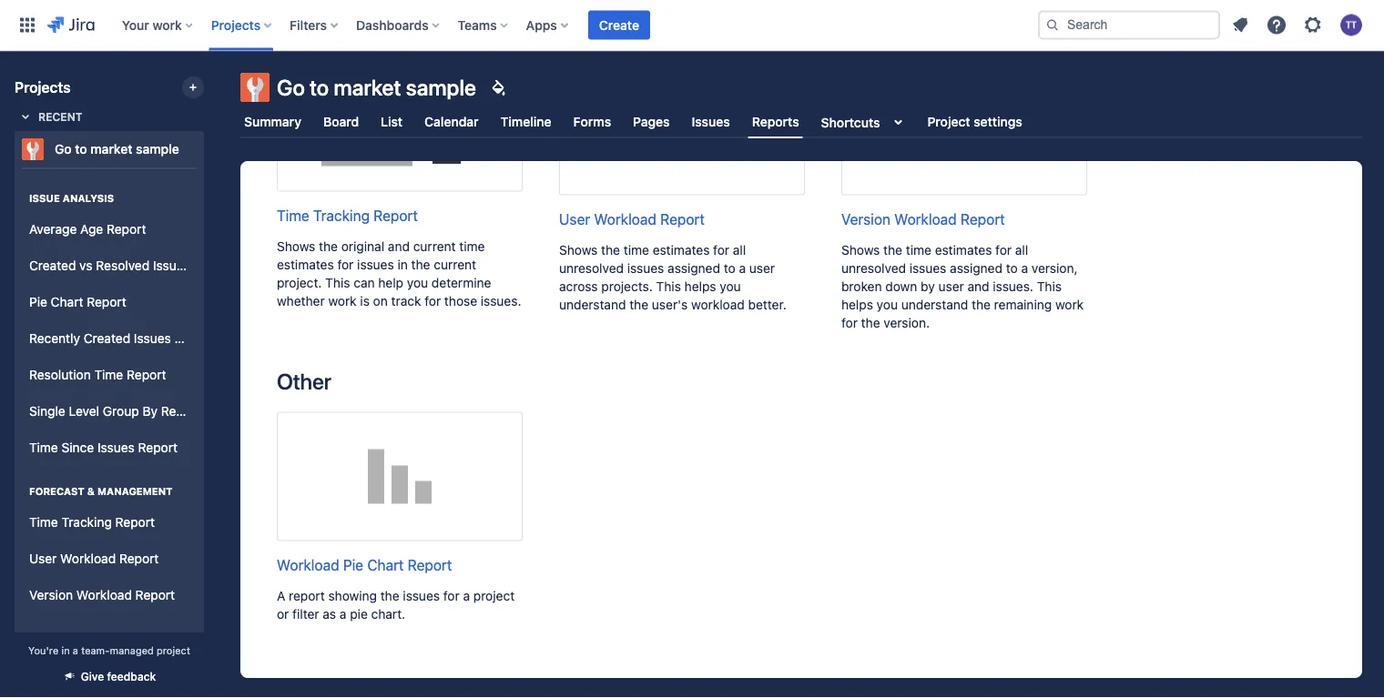 Task type: locate. For each thing, give the bounding box(es) containing it.
and inside shows the time estimates for all unresolved issues assigned to a version, broken down by user and issues. this helps you understand the remaining work for the version.
[[968, 279, 989, 294]]

issues right pages on the top
[[692, 114, 730, 129]]

projects left filters
[[211, 17, 261, 32]]

1 vertical spatial user
[[938, 279, 964, 294]]

is
[[360, 294, 370, 309]]

1 vertical spatial time tracking report
[[29, 515, 155, 530]]

0 vertical spatial user
[[749, 261, 775, 276]]

assigned for version workload report
[[950, 261, 1003, 276]]

tracking
[[313, 207, 370, 225], [62, 515, 112, 530]]

created left vs
[[29, 258, 76, 273]]

managed
[[110, 645, 154, 657]]

issues up projects.
[[627, 261, 664, 276]]

issues. inside shows the original and current time estimates for issues in the current project. this can help you determine whether work is on track for those issues.
[[481, 294, 521, 309]]

project.
[[277, 275, 322, 290]]

1 understand from the left
[[559, 297, 626, 312]]

1 horizontal spatial unresolved
[[841, 261, 906, 276]]

workload pie chart report
[[277, 557, 452, 574]]

the up the 'down'
[[883, 243, 902, 258]]

time up projects.
[[624, 243, 649, 258]]

version workload report up the team-
[[29, 588, 175, 603]]

version up broken
[[841, 211, 891, 228]]

3 group from the top
[[22, 466, 197, 619]]

all inside shows the time estimates for all unresolved issues assigned to a version, broken down by user and issues. this helps you understand the remaining work for the version.
[[1015, 243, 1028, 258]]

2 horizontal spatial time
[[906, 243, 931, 258]]

1 horizontal spatial issues.
[[993, 279, 1033, 294]]

go down recent
[[55, 142, 72, 157]]

forecast
[[29, 486, 85, 498]]

estimates inside shows the time estimates for all unresolved issues assigned to a version, broken down by user and issues. this helps you understand the remaining work for the version.
[[935, 243, 992, 258]]

other down whether
[[277, 369, 331, 394]]

shows the time estimates for all unresolved issues assigned to a user across projects. this helps you understand the user's workload better.
[[559, 243, 787, 312]]

for
[[713, 243, 729, 258], [995, 243, 1012, 258], [337, 257, 354, 272], [425, 294, 441, 309], [841, 315, 858, 330], [443, 588, 460, 604]]

0 horizontal spatial pie
[[29, 295, 47, 310]]

1 horizontal spatial chart
[[367, 557, 404, 574]]

shows inside shows the time estimates for all unresolved issues assigned to a version, broken down by user and issues. this helps you understand the remaining work for the version.
[[841, 243, 880, 258]]

work inside dropdown button
[[152, 17, 182, 32]]

time
[[459, 239, 485, 254], [624, 243, 649, 258], [906, 243, 931, 258]]

0 horizontal spatial user
[[29, 551, 57, 566]]

the down projects.
[[629, 297, 648, 312]]

0 horizontal spatial in
[[61, 645, 70, 657]]

and right by
[[968, 279, 989, 294]]

the
[[319, 239, 338, 254], [601, 243, 620, 258], [883, 243, 902, 258], [411, 257, 430, 272], [629, 297, 648, 312], [972, 297, 991, 312], [861, 315, 880, 330], [380, 588, 399, 604]]

time left since
[[29, 440, 58, 455]]

issues
[[692, 114, 730, 129], [153, 258, 190, 273], [134, 331, 171, 346], [97, 440, 135, 455]]

version.
[[884, 315, 930, 330]]

group
[[22, 168, 233, 698], [22, 173, 233, 472], [22, 466, 197, 619]]

0 horizontal spatial time tracking report link
[[22, 504, 197, 541]]

time inside shows the time estimates for all unresolved issues assigned to a version, broken down by user and issues. this helps you understand the remaining work for the version.
[[906, 243, 931, 258]]

apps button
[[521, 10, 575, 40]]

0 vertical spatial chart
[[51, 295, 83, 310]]

for inside a report showing the issues for a project or filter as a pie chart.
[[443, 588, 460, 604]]

1 horizontal spatial user
[[938, 279, 964, 294]]

0 horizontal spatial tracking
[[62, 515, 112, 530]]

to inside the shows the time estimates for all unresolved issues assigned to a user across projects. this helps you understand the user's workload better.
[[724, 261, 735, 276]]

go to market sample up list
[[277, 75, 476, 100]]

shows up 'across' at the top of the page
[[559, 243, 598, 258]]

dashboards
[[356, 17, 429, 32]]

and right original
[[388, 239, 410, 254]]

1 horizontal spatial in
[[397, 257, 408, 272]]

as
[[323, 607, 336, 622]]

shows
[[277, 239, 315, 254], [559, 243, 598, 258], [841, 243, 880, 258]]

1 vertical spatial version workload report link
[[22, 577, 197, 614]]

helps up "workload"
[[684, 279, 716, 294]]

unresolved inside shows the time estimates for all unresolved issues assigned to a version, broken down by user and issues. this helps you understand the remaining work for the version.
[[841, 261, 906, 276]]

1 all from the left
[[733, 243, 746, 258]]

1 horizontal spatial version
[[841, 211, 891, 228]]

issues inside shows the time estimates for all unresolved issues assigned to a version, broken down by user and issues. this helps you understand the remaining work for the version.
[[910, 261, 946, 276]]

create button
[[588, 10, 650, 40]]

jira image
[[47, 14, 94, 36], [47, 14, 94, 36]]

in up help
[[397, 257, 408, 272]]

0 vertical spatial version
[[841, 211, 891, 228]]

chart up a report showing the issues for a project or filter as a pie chart.
[[367, 557, 404, 574]]

pie up recently in the left top of the page
[[29, 295, 47, 310]]

estimates up by
[[935, 243, 992, 258]]

apps
[[526, 17, 557, 32]]

teams button
[[452, 10, 515, 40]]

2 horizontal spatial shows
[[841, 243, 880, 258]]

market
[[334, 75, 401, 100], [90, 142, 132, 157]]

1 horizontal spatial assigned
[[950, 261, 1003, 276]]

this left can
[[325, 275, 350, 290]]

1 horizontal spatial sample
[[406, 75, 476, 100]]

1 horizontal spatial understand
[[901, 297, 968, 312]]

time inside 'time since issues report' link
[[29, 440, 58, 455]]

understand down 'across' at the top of the page
[[559, 297, 626, 312]]

board
[[323, 114, 359, 129]]

to inside shows the time estimates for all unresolved issues assigned to a version, broken down by user and issues. this helps you understand the remaining work for the version.
[[1006, 261, 1018, 276]]

understand down by
[[901, 297, 968, 312]]

workload
[[594, 211, 656, 228], [894, 211, 957, 228], [60, 551, 116, 566], [277, 557, 339, 574], [76, 588, 132, 603]]

you're in a team-managed project
[[28, 645, 190, 657]]

estimates for user workload report
[[653, 243, 710, 258]]

0 horizontal spatial market
[[90, 142, 132, 157]]

2 assigned from the left
[[950, 261, 1003, 276]]

resolution time report link
[[22, 357, 197, 393]]

1 group from the top
[[22, 168, 233, 698]]

this down version,
[[1037, 279, 1062, 294]]

1 unresolved from the left
[[559, 261, 624, 276]]

projects
[[211, 17, 261, 32], [15, 79, 71, 96]]

assigned up remaining
[[950, 261, 1003, 276]]

0 horizontal spatial time
[[459, 239, 485, 254]]

1 horizontal spatial market
[[334, 75, 401, 100]]

assigned inside the shows the time estimates for all unresolved issues assigned to a user across projects. this helps you understand the user's workload better.
[[668, 261, 720, 276]]

sample
[[406, 75, 476, 100], [136, 142, 179, 157]]

showing
[[328, 588, 377, 604]]

and inside shows the original and current time estimates for issues in the current project. this can help you determine whether work is on track for those issues.
[[388, 239, 410, 254]]

0 vertical spatial user workload report link
[[559, 67, 805, 230]]

this up user's
[[656, 279, 681, 294]]

go to market sample
[[277, 75, 476, 100], [55, 142, 179, 157]]

the left version.
[[861, 315, 880, 330]]

unresolved inside the shows the time estimates for all unresolved issues assigned to a user across projects. this helps you understand the user's workload better.
[[559, 261, 624, 276]]

forecast & management
[[29, 486, 173, 498]]

2 understand from the left
[[901, 297, 968, 312]]

issues up can
[[357, 257, 394, 272]]

market up list
[[334, 75, 401, 100]]

user's
[[652, 297, 688, 312]]

issues link
[[688, 106, 734, 138]]

user down the "forecast"
[[29, 551, 57, 566]]

time tracking report down &
[[29, 515, 155, 530]]

shows inside the shows the time estimates for all unresolved issues assigned to a user across projects. this helps you understand the user's workload better.
[[559, 243, 598, 258]]

0 horizontal spatial sample
[[136, 142, 179, 157]]

user
[[749, 261, 775, 276], [938, 279, 964, 294]]

a
[[739, 261, 746, 276], [1021, 261, 1028, 276], [463, 588, 470, 604], [340, 607, 346, 622], [73, 645, 78, 657]]

tab list
[[229, 106, 1373, 138]]

workload
[[691, 297, 745, 312]]

time for version
[[906, 243, 931, 258]]

0 horizontal spatial shows
[[277, 239, 315, 254]]

1 horizontal spatial pie
[[343, 557, 363, 574]]

remaining
[[994, 297, 1052, 312]]

0 horizontal spatial and
[[388, 239, 410, 254]]

you down the 'down'
[[877, 297, 898, 312]]

tracking inside group
[[62, 515, 112, 530]]

timeline link
[[497, 106, 555, 138]]

2 unresolved from the left
[[841, 261, 906, 276]]

work down version,
[[1055, 297, 1084, 312]]

this inside shows the original and current time estimates for issues in the current project. this can help you determine whether work is on track for those issues.
[[325, 275, 350, 290]]

reports
[[752, 114, 799, 129]]

time tracking report up original
[[277, 207, 418, 225]]

a
[[277, 588, 285, 604]]

sample up calendar
[[406, 75, 476, 100]]

in right you're
[[61, 645, 70, 657]]

user up 'across' at the top of the page
[[559, 211, 590, 228]]

all for user workload report
[[733, 243, 746, 258]]

0 vertical spatial sample
[[406, 75, 476, 100]]

projects inside "popup button"
[[211, 17, 261, 32]]

version workload report up by
[[841, 211, 1005, 228]]

0 horizontal spatial user
[[749, 261, 775, 276]]

your work
[[122, 17, 182, 32]]

user
[[559, 211, 590, 228], [29, 551, 57, 566]]

estimates up project. on the top left
[[277, 257, 334, 272]]

time up by
[[906, 243, 931, 258]]

0 horizontal spatial chart
[[51, 295, 83, 310]]

1 horizontal spatial this
[[656, 279, 681, 294]]

market up the analysis
[[90, 142, 132, 157]]

shows up project. on the top left
[[277, 239, 315, 254]]

your profile and settings image
[[1340, 14, 1362, 36]]

pie up 'showing' on the bottom left of the page
[[343, 557, 363, 574]]

a inside shows the time estimates for all unresolved issues assigned to a version, broken down by user and issues. this helps you understand the remaining work for the version.
[[1021, 261, 1028, 276]]

issues. up remaining
[[993, 279, 1033, 294]]

project inside a report showing the issues for a project or filter as a pie chart.
[[473, 588, 515, 604]]

pie chart report
[[29, 295, 126, 310]]

sample left add to starred image
[[136, 142, 179, 157]]

0 vertical spatial project
[[473, 588, 515, 604]]

shows up broken
[[841, 243, 880, 258]]

your work button
[[116, 10, 200, 40]]

1 vertical spatial and
[[968, 279, 989, 294]]

board link
[[320, 106, 363, 138]]

timeline
[[500, 114, 551, 129]]

tracking up original
[[313, 207, 370, 225]]

1 horizontal spatial estimates
[[653, 243, 710, 258]]

0 vertical spatial in
[[397, 257, 408, 272]]

time inside resolution time report link
[[94, 368, 123, 383]]

single level group by report link
[[22, 393, 200, 430]]

recent
[[38, 110, 82, 123]]

0 horizontal spatial understand
[[559, 297, 626, 312]]

0 horizontal spatial version workload report
[[29, 588, 175, 603]]

1 vertical spatial version
[[29, 588, 73, 603]]

issues down single level group by report
[[97, 440, 135, 455]]

in
[[397, 257, 408, 272], [61, 645, 70, 657]]

version up you're
[[29, 588, 73, 603]]

0 vertical spatial market
[[334, 75, 401, 100]]

2 horizontal spatial work
[[1055, 297, 1084, 312]]

2 horizontal spatial estimates
[[935, 243, 992, 258]]

1 vertical spatial user
[[29, 551, 57, 566]]

project settings
[[927, 114, 1022, 129]]

user inside shows the time estimates for all unresolved issues assigned to a version, broken down by user and issues. this helps you understand the remaining work for the version.
[[938, 279, 964, 294]]

0 horizontal spatial created
[[29, 258, 76, 273]]

0 horizontal spatial you
[[407, 275, 428, 290]]

all for version workload report
[[1015, 243, 1028, 258]]

2 horizontal spatial this
[[1037, 279, 1062, 294]]

time tracking report link
[[277, 63, 523, 227], [22, 504, 197, 541]]

1 horizontal spatial tracking
[[313, 207, 370, 225]]

assigned inside shows the time estimates for all unresolved issues assigned to a version, broken down by user and issues. this helps you understand the remaining work for the version.
[[950, 261, 1003, 276]]

time tracking report
[[277, 207, 418, 225], [29, 515, 155, 530]]

estimates inside the shows the time estimates for all unresolved issues assigned to a user across projects. this helps you understand the user's workload better.
[[653, 243, 710, 258]]

projects button
[[206, 10, 279, 40]]

recently
[[29, 331, 80, 346]]

workload up report
[[277, 557, 339, 574]]

created down pie chart report link
[[84, 331, 130, 346]]

all up "workload"
[[733, 243, 746, 258]]

work left the is
[[328, 294, 357, 309]]

1 horizontal spatial you
[[720, 279, 741, 294]]

go
[[277, 75, 305, 100], [55, 142, 72, 157]]

set background color image
[[487, 76, 509, 98]]

you up track on the top
[[407, 275, 428, 290]]

helps down broken
[[841, 297, 873, 312]]

helps inside the shows the time estimates for all unresolved issues assigned to a user across projects. this helps you understand the user's workload better.
[[684, 279, 716, 294]]

unresolved up broken
[[841, 261, 906, 276]]

time up single level group by report link
[[94, 368, 123, 383]]

summary link
[[240, 106, 305, 138]]

1 horizontal spatial user workload report link
[[559, 67, 805, 230]]

1 horizontal spatial time
[[624, 243, 649, 258]]

time inside the shows the time estimates for all unresolved issues assigned to a user across projects. this helps you understand the user's workload better.
[[624, 243, 649, 258]]

you inside shows the original and current time estimates for issues in the current project. this can help you determine whether work is on track for those issues.
[[407, 275, 428, 290]]

1 horizontal spatial project
[[473, 588, 515, 604]]

1 vertical spatial project
[[157, 645, 190, 657]]

summary
[[244, 114, 301, 129]]

chart up recently in the left top of the page
[[51, 295, 83, 310]]

the up track on the top
[[411, 257, 430, 272]]

version
[[841, 211, 891, 228], [29, 588, 73, 603]]

1 vertical spatial other
[[29, 633, 65, 645]]

estimates up user's
[[653, 243, 710, 258]]

issues down pie chart report link
[[134, 331, 171, 346]]

0 horizontal spatial helps
[[684, 279, 716, 294]]

version workload report
[[841, 211, 1005, 228], [29, 588, 175, 603]]

user right by
[[938, 279, 964, 294]]

time for user
[[624, 243, 649, 258]]

1 horizontal spatial time tracking report link
[[277, 63, 523, 227]]

0 horizontal spatial assigned
[[668, 261, 720, 276]]

0 vertical spatial and
[[388, 239, 410, 254]]

assigned up "workload"
[[668, 261, 720, 276]]

shows inside shows the original and current time estimates for issues in the current project. this can help you determine whether work is on track for those issues.
[[277, 239, 315, 254]]

0 vertical spatial projects
[[211, 17, 261, 32]]

time up determine
[[459, 239, 485, 254]]

all inside the shows the time estimates for all unresolved issues assigned to a user across projects. this helps you understand the user's workload better.
[[733, 243, 746, 258]]

to up "workload"
[[724, 261, 735, 276]]

and
[[388, 239, 410, 254], [968, 279, 989, 294]]

issues. right the those
[[481, 294, 521, 309]]

understand inside shows the time estimates for all unresolved issues assigned to a version, broken down by user and issues. this helps you understand the remaining work for the version.
[[901, 297, 968, 312]]

1 horizontal spatial go to market sample
[[277, 75, 476, 100]]

created
[[29, 258, 76, 273], [84, 331, 130, 346]]

0 horizontal spatial go to market sample
[[55, 142, 179, 157]]

broken
[[841, 279, 882, 294]]

the up the chart.
[[380, 588, 399, 604]]

you inside the shows the time estimates for all unresolved issues assigned to a user across projects. this helps you understand the user's workload better.
[[720, 279, 741, 294]]

all up remaining
[[1015, 243, 1028, 258]]

since
[[62, 440, 94, 455]]

0 horizontal spatial projects
[[15, 79, 71, 96]]

go up summary in the top left of the page
[[277, 75, 305, 100]]

shows for user
[[559, 243, 598, 258]]

understand inside the shows the time estimates for all unresolved issues assigned to a user across projects. this helps you understand the user's workload better.
[[559, 297, 626, 312]]

helps
[[684, 279, 716, 294], [841, 297, 873, 312]]

chart.
[[371, 607, 405, 622]]

you
[[407, 275, 428, 290], [720, 279, 741, 294], [877, 297, 898, 312]]

pages
[[633, 114, 670, 129]]

the up projects.
[[601, 243, 620, 258]]

0 vertical spatial user workload report
[[559, 211, 705, 228]]

go to market sample up the analysis
[[55, 142, 179, 157]]

0 horizontal spatial work
[[152, 17, 182, 32]]

0 vertical spatial version workload report
[[841, 211, 1005, 228]]

work right your
[[152, 17, 182, 32]]

banner
[[0, 0, 1384, 51]]

user workload report up projects.
[[559, 211, 705, 228]]

projects up collapse recent projects image in the top left of the page
[[15, 79, 71, 96]]

the left original
[[319, 239, 338, 254]]

work inside shows the time estimates for all unresolved issues assigned to a version, broken down by user and issues. this helps you understand the remaining work for the version.
[[1055, 297, 1084, 312]]

shows for version
[[841, 243, 880, 258]]

0 vertical spatial time tracking report
[[277, 207, 418, 225]]

issues up by
[[910, 261, 946, 276]]

2 all from the left
[[1015, 243, 1028, 258]]

dashboards button
[[351, 10, 447, 40]]

time inside shows the original and current time estimates for issues in the current project. this can help you determine whether work is on track for those issues.
[[459, 239, 485, 254]]

0 horizontal spatial all
[[733, 243, 746, 258]]

1 vertical spatial sample
[[136, 142, 179, 157]]

1 horizontal spatial time tracking report
[[277, 207, 418, 225]]

1 vertical spatial helps
[[841, 297, 873, 312]]

the inside a report showing the issues for a project or filter as a pie chart.
[[380, 588, 399, 604]]

calendar
[[424, 114, 479, 129]]

issues inside the shows the time estimates for all unresolved issues assigned to a user across projects. this helps you understand the user's workload better.
[[627, 261, 664, 276]]

1 assigned from the left
[[668, 261, 720, 276]]

chart
[[51, 295, 83, 310], [367, 557, 404, 574]]

1 vertical spatial created
[[84, 331, 130, 346]]

0 horizontal spatial issues.
[[481, 294, 521, 309]]

user inside the shows the time estimates for all unresolved issues assigned to a user across projects. this helps you understand the user's workload better.
[[749, 261, 775, 276]]

user workload report down &
[[29, 551, 159, 566]]

unresolved
[[559, 261, 624, 276], [841, 261, 906, 276]]

version workload report link
[[841, 67, 1087, 230], [22, 577, 197, 614]]

a report showing the issues for a project or filter as a pie chart.
[[277, 588, 515, 622]]

help image
[[1266, 14, 1288, 36]]

this
[[325, 275, 350, 290], [656, 279, 681, 294], [1037, 279, 1062, 294]]

other left the team-
[[29, 633, 65, 645]]

assigned for user workload report
[[668, 261, 720, 276]]

created vs resolved issues report link
[[22, 248, 233, 284]]

user up the better.
[[749, 261, 775, 276]]

unresolved up 'across' at the top of the page
[[559, 261, 624, 276]]

1 horizontal spatial user
[[559, 211, 590, 228]]

issues up the chart.
[[403, 588, 440, 604]]

tracking down &
[[62, 515, 112, 530]]

1 horizontal spatial other
[[277, 369, 331, 394]]

1 horizontal spatial go
[[277, 75, 305, 100]]

1 horizontal spatial all
[[1015, 243, 1028, 258]]

can
[[354, 275, 375, 290]]

0 horizontal spatial time tracking report
[[29, 515, 155, 530]]

0 horizontal spatial unresolved
[[559, 261, 624, 276]]

0 horizontal spatial user workload report
[[29, 551, 159, 566]]

2 horizontal spatial you
[[877, 297, 898, 312]]

0 vertical spatial helps
[[684, 279, 716, 294]]

original
[[341, 239, 384, 254]]

you up "workload"
[[720, 279, 741, 294]]

to up remaining
[[1006, 261, 1018, 276]]

0 horizontal spatial version
[[29, 588, 73, 603]]



Task type: vqa. For each thing, say whether or not it's contained in the screenshot.
rightmost GO TO MARKET SAMPLE
yes



Task type: describe. For each thing, give the bounding box(es) containing it.
notifications image
[[1229, 14, 1251, 36]]

1 vertical spatial version workload report
[[29, 588, 175, 603]]

vs
[[79, 258, 93, 273]]

to down recent
[[75, 142, 87, 157]]

0 vertical spatial go to market sample
[[277, 75, 476, 100]]

0 vertical spatial time tracking report link
[[277, 63, 523, 227]]

add to starred image
[[199, 138, 220, 160]]

those
[[444, 294, 477, 309]]

resolved
[[96, 258, 150, 273]]

by
[[921, 279, 935, 294]]

user workload report inside group
[[29, 551, 159, 566]]

across
[[559, 279, 598, 294]]

this inside the shows the time estimates for all unresolved issues assigned to a user across projects. this helps you understand the user's workload better.
[[656, 279, 681, 294]]

time since issues report link
[[22, 430, 197, 466]]

&
[[87, 486, 95, 498]]

go inside 'go to market sample' link
[[55, 142, 72, 157]]

teams
[[458, 17, 497, 32]]

recently created issues report link
[[22, 321, 214, 357]]

you're
[[28, 645, 59, 657]]

you for user workload report
[[720, 279, 741, 294]]

1 vertical spatial time tracking report link
[[22, 504, 197, 541]]

or
[[277, 607, 289, 622]]

go to market sample link
[[15, 131, 197, 168]]

issues right resolved
[[153, 258, 190, 273]]

filters button
[[284, 10, 345, 40]]

time up project. on the top left
[[277, 207, 309, 225]]

time since issues report
[[29, 440, 178, 455]]

create project image
[[186, 80, 200, 95]]

Search field
[[1038, 10, 1220, 40]]

list
[[381, 114, 403, 129]]

on
[[373, 294, 388, 309]]

team-
[[81, 645, 110, 657]]

shows the time estimates for all unresolved issues assigned to a version, broken down by user and issues. this helps you understand the remaining work for the version.
[[841, 243, 1084, 330]]

1 horizontal spatial created
[[84, 331, 130, 346]]

0 vertical spatial tracking
[[313, 207, 370, 225]]

0 horizontal spatial project
[[157, 645, 190, 657]]

helps inside shows the time estimates for all unresolved issues assigned to a version, broken down by user and issues. this helps you understand the remaining work for the version.
[[841, 297, 873, 312]]

issues inside a report showing the issues for a project or filter as a pie chart.
[[403, 588, 440, 604]]

in inside shows the original and current time estimates for issues in the current project. this can help you determine whether work is on track for those issues.
[[397, 257, 408, 272]]

issues inside shows the original and current time estimates for issues in the current project. this can help you determine whether work is on track for those issues.
[[357, 257, 394, 272]]

forms link
[[570, 106, 615, 138]]

single level group by report
[[29, 404, 200, 419]]

analysis
[[63, 193, 114, 204]]

issues inside 'link'
[[692, 114, 730, 129]]

estimates for version workload report
[[935, 243, 992, 258]]

issues. inside shows the time estimates for all unresolved issues assigned to a version, broken down by user and issues. this helps you understand the remaining work for the version.
[[993, 279, 1033, 294]]

group containing time tracking report
[[22, 466, 197, 619]]

created vs resolved issues report
[[29, 258, 233, 273]]

better.
[[748, 297, 787, 312]]

0 vertical spatial user
[[559, 211, 590, 228]]

1 vertical spatial current
[[434, 257, 476, 272]]

single
[[29, 404, 65, 419]]

feedback
[[107, 671, 156, 683]]

0 horizontal spatial user workload report link
[[22, 541, 197, 577]]

average age report
[[29, 222, 146, 237]]

0 vertical spatial pie
[[29, 295, 47, 310]]

pie chart report link
[[22, 284, 197, 321]]

down
[[885, 279, 917, 294]]

primary element
[[11, 0, 1038, 51]]

pie
[[350, 607, 368, 622]]

settings image
[[1302, 14, 1324, 36]]

workload down &
[[60, 551, 116, 566]]

time down the "forecast"
[[29, 515, 58, 530]]

calendar link
[[421, 106, 482, 138]]

issue
[[29, 193, 60, 204]]

resolution
[[29, 368, 91, 383]]

1 vertical spatial chart
[[367, 557, 404, 574]]

chart inside group
[[51, 295, 83, 310]]

by
[[142, 404, 158, 419]]

project
[[927, 114, 970, 129]]

average age report link
[[22, 211, 197, 248]]

workload up you're in a team-managed project
[[76, 588, 132, 603]]

unresolved for user
[[559, 261, 624, 276]]

group
[[103, 404, 139, 419]]

a inside the shows the time estimates for all unresolved issues assigned to a user across projects. this helps you understand the user's workload better.
[[739, 261, 746, 276]]

0 horizontal spatial other
[[29, 633, 65, 645]]

0 vertical spatial created
[[29, 258, 76, 273]]

help
[[378, 275, 403, 290]]

appswitcher icon image
[[16, 14, 38, 36]]

1 vertical spatial market
[[90, 142, 132, 157]]

filters
[[290, 17, 327, 32]]

1 horizontal spatial version workload report
[[841, 211, 1005, 228]]

workload pie chart report link
[[277, 412, 523, 576]]

the left remaining
[[972, 297, 991, 312]]

0 vertical spatial current
[[413, 239, 456, 254]]

you inside shows the time estimates for all unresolved issues assigned to a version, broken down by user and issues. this helps you understand the remaining work for the version.
[[877, 297, 898, 312]]

time tracking report inside group
[[29, 515, 155, 530]]

forms
[[573, 114, 611, 129]]

banner containing your work
[[0, 0, 1384, 51]]

list link
[[377, 106, 406, 138]]

1 vertical spatial projects
[[15, 79, 71, 96]]

2 group from the top
[[22, 173, 233, 472]]

0 vertical spatial go
[[277, 75, 305, 100]]

shortcuts
[[821, 115, 880, 130]]

management
[[97, 486, 173, 498]]

unresolved for version
[[841, 261, 906, 276]]

report
[[289, 588, 325, 604]]

shows the original and current time estimates for issues in the current project. this can help you determine whether work is on track for those issues.
[[277, 239, 521, 309]]

search image
[[1045, 18, 1060, 32]]

give
[[81, 671, 104, 683]]

work inside shows the original and current time estimates for issues in the current project. this can help you determine whether work is on track for those issues.
[[328, 294, 357, 309]]

1 horizontal spatial version workload report link
[[841, 67, 1087, 230]]

collapse recent projects image
[[15, 106, 36, 127]]

1 vertical spatial pie
[[343, 557, 363, 574]]

shows for time
[[277, 239, 315, 254]]

create
[[599, 17, 639, 32]]

version,
[[1032, 261, 1078, 276]]

estimates inside shows the original and current time estimates for issues in the current project. this can help you determine whether work is on track for those issues.
[[277, 257, 334, 272]]

1 vertical spatial in
[[61, 645, 70, 657]]

filter
[[292, 607, 319, 622]]

workload up projects.
[[594, 211, 656, 228]]

workload up by
[[894, 211, 957, 228]]

to up board
[[310, 75, 329, 100]]

projects.
[[601, 279, 653, 294]]

give feedback
[[81, 671, 156, 683]]

age
[[80, 222, 103, 237]]

tab list containing reports
[[229, 106, 1373, 138]]

settings
[[974, 114, 1022, 129]]

determine
[[432, 275, 491, 290]]

pages link
[[629, 106, 673, 138]]

1 horizontal spatial user workload report
[[559, 211, 705, 228]]

issue analysis
[[29, 193, 114, 204]]

give feedback button
[[52, 662, 167, 692]]

this inside shows the time estimates for all unresolved issues assigned to a version, broken down by user and issues. this helps you understand the remaining work for the version.
[[1037, 279, 1062, 294]]

recently created issues report
[[29, 331, 214, 346]]

whether
[[277, 294, 325, 309]]

level
[[69, 404, 99, 419]]

you for time tracking report
[[407, 275, 428, 290]]

for inside the shows the time estimates for all unresolved issues assigned to a user across projects. this helps you understand the user's workload better.
[[713, 243, 729, 258]]

track
[[391, 294, 421, 309]]

average
[[29, 222, 77, 237]]



